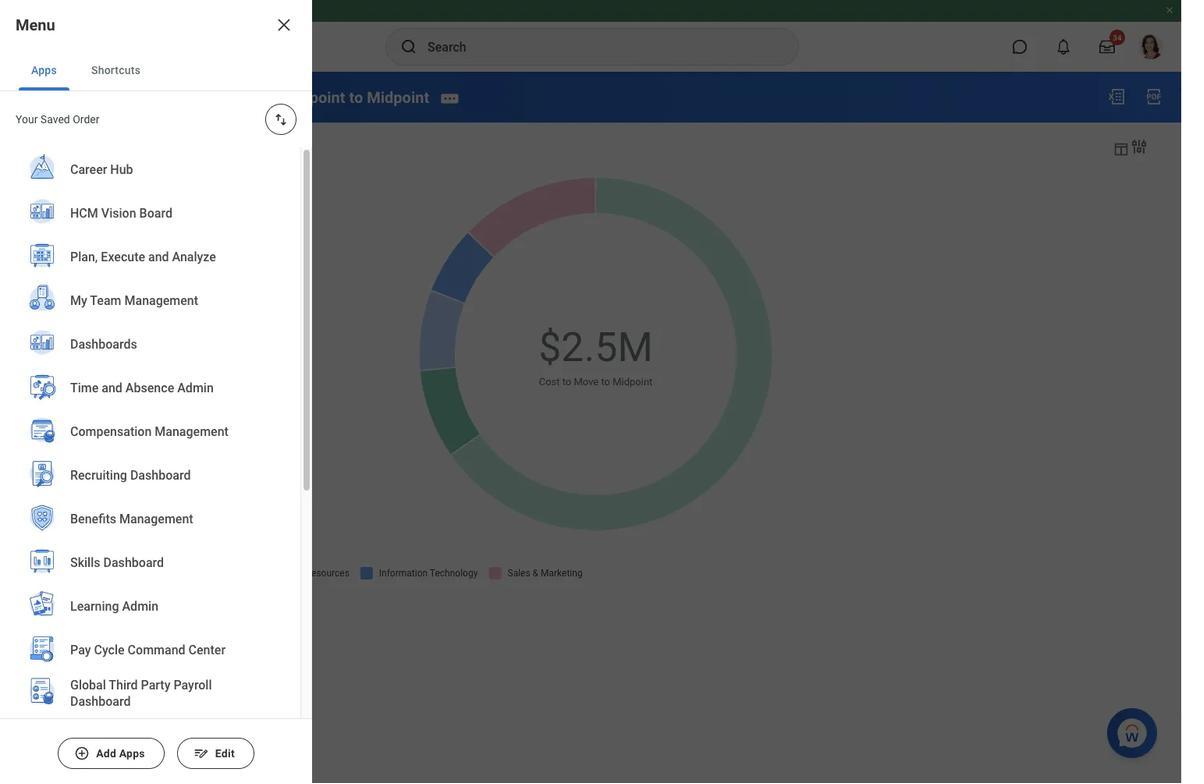 Task type: vqa. For each thing, say whether or not it's contained in the screenshot.
the bottommost chevron down small icon
no



Task type: describe. For each thing, give the bounding box(es) containing it.
move inside $2.5m cost to move to midpoint
[[574, 376, 599, 388]]

dashboard for skills dashboard
[[103, 555, 164, 570]]

saved
[[40, 113, 70, 126]]

career hub
[[70, 162, 133, 177]]

hcm vision board link
[[19, 191, 282, 237]]

benefits management link
[[19, 497, 282, 543]]

cycle
[[94, 643, 125, 658]]

hcm
[[70, 206, 98, 220]]

your
[[16, 113, 38, 126]]

payroll
[[174, 678, 212, 693]]

analyze
[[172, 249, 216, 264]]

1 vertical spatial and
[[102, 380, 122, 395]]

edit
[[215, 748, 235, 761]]

below
[[236, 88, 279, 107]]

midpoint for $2.5m
[[613, 376, 653, 388]]

text edit image
[[193, 746, 209, 762]]

global navigation dialog
[[0, 0, 312, 784]]

hub
[[110, 162, 133, 177]]

add apps button
[[58, 739, 165, 770]]

execute
[[101, 249, 145, 264]]

recruiting dashboard
[[70, 468, 191, 483]]

time
[[70, 380, 99, 395]]

compensation management link
[[19, 410, 282, 455]]

$2.5m button
[[539, 320, 656, 375]]

apps button
[[19, 50, 69, 91]]

benefits
[[70, 512, 116, 526]]

$2.5m cost to move to midpoint
[[539, 324, 653, 388]]

my team management
[[70, 293, 198, 308]]

add
[[96, 748, 116, 761]]

compensation management
[[70, 424, 229, 439]]

edit button
[[177, 739, 254, 770]]

vision
[[101, 206, 136, 220]]

inbox large image
[[1100, 39, 1116, 55]]

plan,
[[70, 249, 98, 264]]

global
[[70, 678, 106, 693]]

benefits and pay image
[[27, 717, 70, 758]]

management for compensation management
[[155, 424, 229, 439]]

learning
[[70, 599, 119, 614]]

skills
[[70, 555, 100, 570]]

global third party payroll dashboard
[[70, 678, 212, 710]]

0 vertical spatial admin
[[177, 380, 214, 395]]

plus circle image
[[74, 746, 90, 762]]

skills dashboard
[[70, 555, 164, 570]]

configure and view chart data image
[[1113, 141, 1131, 158]]

plan, execute and analyze link
[[19, 235, 282, 280]]

dashboard inside the global third party payroll dashboard
[[70, 695, 131, 710]]

apps inside tab list
[[31, 64, 57, 77]]

your saved order
[[16, 113, 100, 126]]

management for benefits management
[[119, 512, 193, 526]]

absence
[[126, 380, 174, 395]]

cost to move employees below midpoint to midpoint
[[59, 88, 430, 107]]

notifications large image
[[1056, 39, 1072, 55]]

benefits management
[[70, 512, 193, 526]]

cost inside $2.5m cost to move to midpoint
[[539, 376, 560, 388]]

recruiting dashboard link
[[19, 454, 282, 499]]

career hub link
[[19, 148, 282, 193]]

party
[[141, 678, 171, 693]]

recruiting
[[70, 468, 127, 483]]



Task type: locate. For each thing, give the bounding box(es) containing it.
1 vertical spatial apps
[[119, 748, 145, 761]]

move
[[113, 88, 152, 107], [574, 376, 599, 388]]

dashboard down global
[[70, 695, 131, 710]]

cost to move employees below midpoint to midpoint link
[[59, 88, 430, 107]]

time and absence admin
[[70, 380, 214, 395]]

midpoint inside $2.5m cost to move to midpoint
[[613, 376, 653, 388]]

command
[[128, 643, 186, 658]]

management down plan, execute and analyze link
[[125, 293, 198, 308]]

0 vertical spatial dashboard
[[130, 468, 191, 483]]

list
[[0, 148, 301, 784]]

list inside global navigation dialog
[[0, 148, 301, 784]]

skills dashboard link
[[19, 541, 282, 586]]

cost
[[59, 88, 92, 107], [539, 376, 560, 388]]

midpoint for cost
[[283, 88, 345, 107]]

and right time
[[102, 380, 122, 395]]

admin
[[177, 380, 214, 395], [122, 599, 159, 614]]

1 horizontal spatial apps
[[119, 748, 145, 761]]

apps up "previous page" image
[[31, 64, 57, 77]]

and left analyze
[[148, 249, 169, 264]]

hcm vision board
[[70, 206, 172, 220]]

shortcuts button
[[79, 50, 153, 91]]

midpoint
[[283, 88, 345, 107], [367, 88, 430, 107], [613, 376, 653, 388]]

$2.5m main content
[[0, 72, 1183, 607]]

1 vertical spatial management
[[155, 424, 229, 439]]

previous page image
[[28, 86, 47, 105]]

order
[[73, 113, 100, 126]]

dashboards link
[[19, 322, 282, 368]]

apps
[[31, 64, 57, 77], [119, 748, 145, 761]]

0 horizontal spatial apps
[[31, 64, 57, 77]]

apps right add
[[119, 748, 145, 761]]

midpoint up sort "icon"
[[283, 88, 345, 107]]

dashboard
[[130, 468, 191, 483], [103, 555, 164, 570], [70, 695, 131, 710]]

move down $2.5m
[[574, 376, 599, 388]]

pay
[[70, 643, 91, 658]]

0 vertical spatial cost
[[59, 88, 92, 107]]

management
[[125, 293, 198, 308], [155, 424, 229, 439], [119, 512, 193, 526]]

list containing career hub
[[0, 148, 301, 784]]

admin down skills dashboard link on the bottom of page
[[122, 599, 159, 614]]

menu
[[16, 16, 55, 34]]

team
[[90, 293, 121, 308]]

employees
[[156, 88, 232, 107]]

close environment banner image
[[1166, 5, 1175, 15]]

center
[[189, 643, 226, 658]]

search image
[[400, 37, 418, 56]]

learning admin link
[[19, 585, 282, 630]]

0 horizontal spatial cost
[[59, 88, 92, 107]]

1 vertical spatial cost
[[539, 376, 560, 388]]

dashboards
[[70, 337, 137, 352]]

midpoint down $2.5m button
[[613, 376, 653, 388]]

1 horizontal spatial admin
[[177, 380, 214, 395]]

pay cycle command center link
[[19, 628, 282, 674]]

learning admin
[[70, 599, 159, 614]]

1 vertical spatial move
[[574, 376, 599, 388]]

1 horizontal spatial midpoint
[[367, 88, 430, 107]]

compensation
[[70, 424, 152, 439]]

midpoint down search image
[[367, 88, 430, 107]]

banner
[[0, 0, 1183, 72]]

2 horizontal spatial midpoint
[[613, 376, 653, 388]]

time and absence admin link
[[19, 366, 282, 411]]

shortcuts
[[91, 64, 141, 77]]

0 vertical spatial and
[[148, 249, 169, 264]]

plan, execute and analyze
[[70, 249, 216, 264]]

dashboard down benefits management
[[103, 555, 164, 570]]

1 horizontal spatial move
[[574, 376, 599, 388]]

my
[[70, 293, 87, 308]]

admin inside 'link'
[[122, 599, 159, 614]]

management down time and absence admin link at left
[[155, 424, 229, 439]]

third
[[109, 678, 138, 693]]

export to excel image
[[1108, 87, 1127, 106]]

0 vertical spatial management
[[125, 293, 198, 308]]

0 horizontal spatial midpoint
[[283, 88, 345, 107]]

2 vertical spatial management
[[119, 512, 193, 526]]

x image
[[275, 16, 294, 34]]

0 horizontal spatial admin
[[122, 599, 159, 614]]

sort image
[[273, 112, 289, 127]]

move down shortcuts at the top of the page
[[113, 88, 152, 107]]

1 horizontal spatial cost
[[539, 376, 560, 388]]

and
[[148, 249, 169, 264], [102, 380, 122, 395]]

my team management link
[[19, 279, 282, 324]]

cost down $2.5m
[[539, 376, 560, 388]]

management down recruiting dashboard link
[[119, 512, 193, 526]]

to
[[96, 88, 109, 107], [349, 88, 363, 107], [563, 376, 572, 388], [602, 376, 611, 388]]

admin right 'absence'
[[177, 380, 214, 395]]

$2.5m
[[539, 324, 653, 371]]

1 horizontal spatial and
[[148, 249, 169, 264]]

view printable version (pdf) image
[[1145, 87, 1164, 106]]

0 vertical spatial move
[[113, 88, 152, 107]]

tab list
[[0, 50, 312, 91]]

dashboard down compensation management link
[[130, 468, 191, 483]]

1 vertical spatial dashboard
[[103, 555, 164, 570]]

career
[[70, 162, 107, 177]]

board
[[139, 206, 172, 220]]

cost up order
[[59, 88, 92, 107]]

dashboard for recruiting dashboard
[[130, 468, 191, 483]]

2 vertical spatial dashboard
[[70, 695, 131, 710]]

profile logan mcneil element
[[1130, 30, 1173, 64]]

0 horizontal spatial and
[[102, 380, 122, 395]]

add apps
[[96, 748, 145, 761]]

0 vertical spatial apps
[[31, 64, 57, 77]]

pay cycle command center
[[70, 643, 226, 658]]

0 horizontal spatial move
[[113, 88, 152, 107]]

tab list containing apps
[[0, 50, 312, 91]]

1 vertical spatial admin
[[122, 599, 159, 614]]



